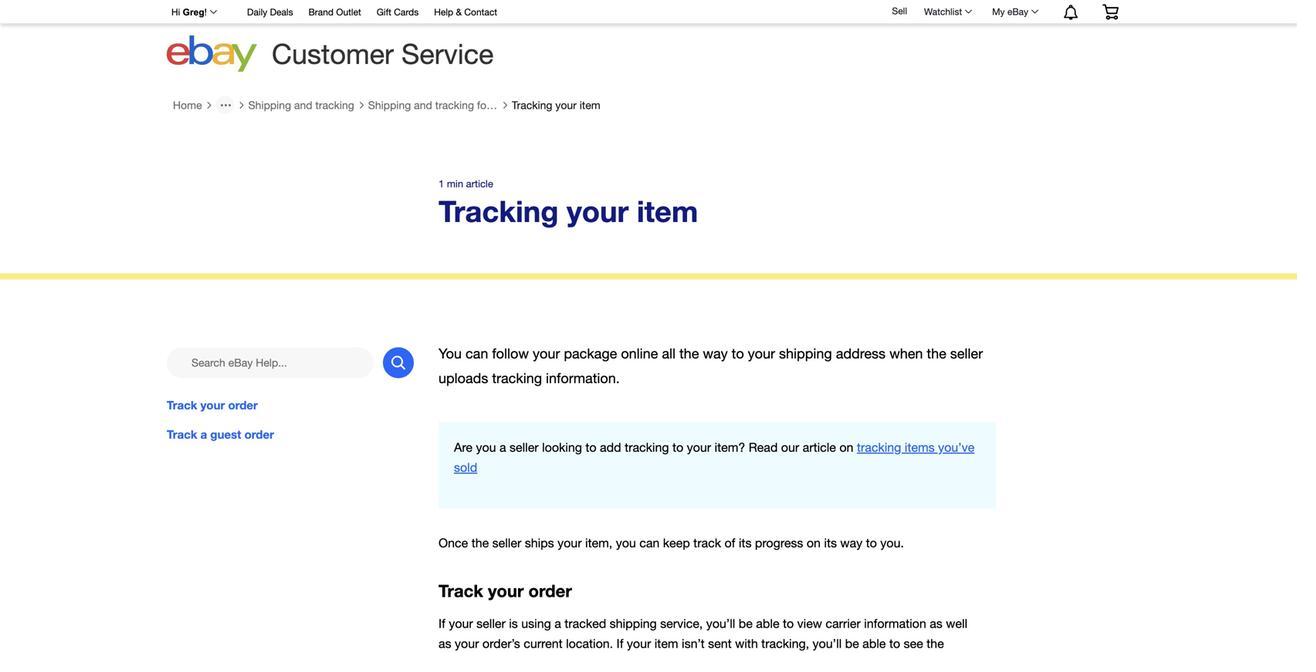 Task type: locate. For each thing, give the bounding box(es) containing it.
tracking your item
[[512, 99, 600, 111]]

way
[[703, 346, 728, 362], [840, 537, 863, 551]]

0 vertical spatial can
[[466, 346, 488, 362]]

1 horizontal spatial shipping
[[368, 99, 411, 111]]

tracking down the customer
[[315, 99, 354, 111]]

track
[[167, 399, 197, 413], [167, 428, 197, 442], [439, 581, 483, 602]]

be down carrier
[[845, 637, 859, 652]]

1 horizontal spatial track your order
[[439, 581, 572, 602]]

tracking down follow
[[492, 371, 542, 387]]

ships
[[525, 537, 554, 551]]

way right all
[[703, 346, 728, 362]]

be
[[739, 617, 753, 631], [845, 637, 859, 652]]

track your order up track a guest order
[[167, 399, 258, 413]]

your shopping cart image
[[1102, 4, 1120, 19]]

on right our at the right bottom
[[840, 441, 854, 455]]

a right 'are'
[[500, 441, 506, 455]]

shipping right tracked
[[610, 617, 657, 631]]

can inside you can follow your package online all the way to your shipping address when the seller uploads tracking information.
[[466, 346, 488, 362]]

track down the once
[[439, 581, 483, 602]]

you'll down carrier
[[813, 637, 842, 652]]

tracking right for on the top of the page
[[512, 99, 552, 111]]

1 vertical spatial if
[[617, 637, 623, 652]]

a right using
[[555, 617, 561, 631]]

tracking your item link
[[512, 99, 600, 112]]

0 vertical spatial way
[[703, 346, 728, 362]]

track up track a guest order
[[167, 399, 197, 413]]

shipping
[[779, 346, 832, 362], [610, 617, 657, 631]]

0 horizontal spatial you
[[476, 441, 496, 455]]

seller left ships at the bottom left
[[492, 537, 521, 551]]

0 horizontal spatial able
[[756, 617, 779, 631]]

order
[[228, 399, 258, 413], [244, 428, 274, 442], [529, 581, 572, 602]]

shipping for shipping and tracking
[[248, 99, 291, 111]]

item inside "1 min article tracking your item"
[[637, 194, 698, 229]]

0 vertical spatial able
[[756, 617, 779, 631]]

track your order up is
[[439, 581, 572, 602]]

its right "progress"
[[824, 537, 837, 551]]

shipping and tracking
[[248, 99, 354, 111]]

1 horizontal spatial its
[[824, 537, 837, 551]]

1 vertical spatial you'll
[[813, 637, 842, 652]]

your
[[555, 99, 577, 111], [567, 194, 629, 229], [533, 346, 560, 362], [748, 346, 775, 362], [200, 399, 225, 413], [687, 441, 711, 455], [558, 537, 582, 551], [488, 581, 524, 602], [449, 617, 473, 631], [627, 637, 651, 652]]

you right 'are'
[[476, 441, 496, 455]]

article
[[466, 178, 493, 190], [803, 441, 836, 455]]

on for article
[[840, 441, 854, 455]]

0 vertical spatial on
[[840, 441, 854, 455]]

0 horizontal spatial article
[[466, 178, 493, 190]]

daily deals
[[247, 7, 293, 17]]

daily
[[247, 7, 267, 17]]

0 horizontal spatial be
[[739, 617, 753, 631]]

tracking items you've sold link
[[454, 441, 975, 475]]

1 vertical spatial item
[[637, 194, 698, 229]]

shipping and tracking link
[[248, 99, 354, 112]]

1 vertical spatial article
[[803, 441, 836, 455]]

if right the location.
[[617, 637, 623, 652]]

my ebay
[[992, 6, 1028, 17]]

0 vertical spatial track your order
[[167, 399, 258, 413]]

can right you
[[466, 346, 488, 362]]

tracking
[[315, 99, 354, 111], [435, 99, 474, 111], [492, 371, 542, 387], [625, 441, 669, 455], [857, 441, 901, 455]]

on
[[840, 441, 854, 455], [807, 537, 821, 551]]

you'll up sent
[[706, 617, 735, 631]]

shipping for shipping and tracking for buyers
[[368, 99, 411, 111]]

its
[[739, 537, 752, 551], [824, 537, 837, 551]]

tracking down min
[[439, 194, 559, 229]]

0 vertical spatial you
[[476, 441, 496, 455]]

shipping inside you can follow your package online all the way to your shipping address when the seller uploads tracking information.
[[779, 346, 832, 362]]

0 vertical spatial shipping
[[779, 346, 832, 362]]

2 shipping from the left
[[368, 99, 411, 111]]

tracking left items
[[857, 441, 901, 455]]

1 vertical spatial shipping
[[610, 617, 657, 631]]

shipping
[[248, 99, 291, 111], [368, 99, 411, 111]]

1 vertical spatial on
[[807, 537, 821, 551]]

tracking items you've sold
[[454, 441, 975, 475]]

as your
[[439, 637, 479, 652]]

0 horizontal spatial track your order
[[167, 399, 258, 413]]

1 vertical spatial track
[[167, 428, 197, 442]]

order up using
[[529, 581, 572, 602]]

help & contact
[[434, 7, 497, 17]]

a inside 'track a guest order' link
[[200, 428, 207, 442]]

to right all
[[732, 346, 744, 362]]

to inside you can follow your package online all the way to your shipping address when the seller uploads tracking information.
[[732, 346, 744, 362]]

tracking
[[512, 99, 552, 111], [439, 194, 559, 229]]

track left guest
[[167, 428, 197, 442]]

tracking your item main content
[[0, 90, 1297, 654]]

1 shipping from the left
[[248, 99, 291, 111]]

order up guest
[[228, 399, 258, 413]]

a
[[200, 428, 207, 442], [500, 441, 506, 455], [555, 617, 561, 631]]

be up with
[[739, 617, 753, 631]]

Search eBay Help... text field
[[167, 348, 374, 379]]

if up the as your
[[439, 617, 445, 631]]

order right guest
[[244, 428, 274, 442]]

you've
[[938, 441, 975, 455]]

1 its from the left
[[739, 537, 752, 551]]

1 vertical spatial can
[[639, 537, 660, 551]]

2 horizontal spatial the
[[927, 346, 946, 362]]

0 vertical spatial order
[[228, 399, 258, 413]]

tracking inside "link"
[[315, 99, 354, 111]]

on right "progress"
[[807, 537, 821, 551]]

item
[[580, 99, 600, 111], [637, 194, 698, 229], [655, 637, 678, 652]]

package
[[564, 346, 617, 362]]

2 vertical spatial item
[[655, 637, 678, 652]]

if
[[439, 617, 445, 631], [617, 637, 623, 652]]

are you a seller looking to add tracking to your item? read our article on
[[454, 441, 857, 455]]

1 horizontal spatial and
[[414, 99, 432, 111]]

1 horizontal spatial on
[[840, 441, 854, 455]]

shipping left address at the bottom
[[779, 346, 832, 362]]

you right item,
[[616, 537, 636, 551]]

0 horizontal spatial a
[[200, 428, 207, 442]]

our
[[781, 441, 799, 455]]

using
[[521, 617, 551, 631]]

and inside shipping and tracking for buyers link
[[414, 99, 432, 111]]

0 horizontal spatial can
[[466, 346, 488, 362]]

article right min
[[466, 178, 493, 190]]

a inside if your seller is using a tracked shipping service, you'll be able to view carrier information as well as your order's current location. if your item isn't sent with tracking, you'll be able to see th
[[555, 617, 561, 631]]

able down information
[[863, 637, 886, 652]]

and down service
[[414, 99, 432, 111]]

item? read
[[715, 441, 778, 455]]

cards
[[394, 7, 419, 17]]

1 horizontal spatial able
[[863, 637, 886, 652]]

min
[[447, 178, 463, 190]]

0 horizontal spatial way
[[703, 346, 728, 362]]

0 vertical spatial item
[[580, 99, 600, 111]]

able up tracking,
[[756, 617, 779, 631]]

gift cards
[[377, 7, 419, 17]]

1 horizontal spatial be
[[845, 637, 859, 652]]

2 vertical spatial track
[[439, 581, 483, 602]]

buyers
[[493, 99, 526, 111]]

daily deals link
[[247, 4, 293, 21]]

2 its from the left
[[824, 537, 837, 551]]

1 horizontal spatial you
[[616, 537, 636, 551]]

you
[[476, 441, 496, 455], [616, 537, 636, 551]]

service
[[402, 37, 494, 70]]

the right the once
[[472, 537, 489, 551]]

shipping inside "link"
[[248, 99, 291, 111]]

0 horizontal spatial on
[[807, 537, 821, 551]]

article right our at the right bottom
[[803, 441, 836, 455]]

home link
[[173, 99, 202, 112]]

2 and from the left
[[414, 99, 432, 111]]

0 vertical spatial you'll
[[706, 617, 735, 631]]

seller inside if your seller is using a tracked shipping service, you'll be able to view carrier information as well as your order's current location. if your item isn't sent with tracking, you'll be able to see th
[[477, 617, 506, 631]]

track for the 'track your order' link
[[167, 399, 197, 413]]

and down the customer
[[294, 99, 312, 111]]

can left keep
[[639, 537, 660, 551]]

way left you.
[[840, 537, 863, 551]]

once
[[439, 537, 468, 551]]

1 horizontal spatial shipping
[[779, 346, 832, 362]]

able
[[756, 617, 779, 631], [863, 637, 886, 652]]

its right of on the bottom right
[[739, 537, 752, 551]]

uploads
[[439, 371, 488, 387]]

1 vertical spatial way
[[840, 537, 863, 551]]

0 horizontal spatial shipping
[[248, 99, 291, 111]]

item inside if your seller is using a tracked shipping service, you'll be able to view carrier information as well as your order's current location. if your item isn't sent with tracking, you'll be able to see th
[[655, 637, 678, 652]]

1 horizontal spatial you'll
[[813, 637, 842, 652]]

1 vertical spatial tracking
[[439, 194, 559, 229]]

0 vertical spatial article
[[466, 178, 493, 190]]

to left add
[[586, 441, 597, 455]]

0 horizontal spatial and
[[294, 99, 312, 111]]

shipping and tracking for buyers
[[368, 99, 526, 111]]

seller left is
[[477, 617, 506, 631]]

service,
[[660, 617, 703, 631]]

0 horizontal spatial its
[[739, 537, 752, 551]]

and
[[294, 99, 312, 111], [414, 99, 432, 111]]

1 vertical spatial track your order
[[439, 581, 572, 602]]

and inside shipping and tracking "link"
[[294, 99, 312, 111]]

location.
[[566, 637, 613, 652]]

1 min article tracking your item
[[439, 178, 698, 229]]

can
[[466, 346, 488, 362], [639, 537, 660, 551]]

track your order
[[167, 399, 258, 413], [439, 581, 572, 602]]

2 horizontal spatial a
[[555, 617, 561, 631]]

to
[[732, 346, 744, 362], [586, 441, 597, 455], [673, 441, 684, 455], [866, 537, 877, 551], [783, 617, 794, 631], [889, 637, 900, 652]]

0 vertical spatial track
[[167, 399, 197, 413]]

track for 'track a guest order' link in the left bottom of the page
[[167, 428, 197, 442]]

the right when
[[927, 346, 946, 362]]

a left guest
[[200, 428, 207, 442]]

0 horizontal spatial if
[[439, 617, 445, 631]]

sell link
[[885, 5, 914, 16]]

seller right when
[[950, 346, 983, 362]]

1 and from the left
[[294, 99, 312, 111]]

the right all
[[679, 346, 699, 362]]

0 horizontal spatial shipping
[[610, 617, 657, 631]]



Task type: vqa. For each thing, say whether or not it's contained in the screenshot.
guest
yes



Task type: describe. For each thing, give the bounding box(es) containing it.
outlet
[[336, 7, 361, 17]]

item inside tracking your item link
[[580, 99, 600, 111]]

to left the see
[[889, 637, 900, 652]]

order's
[[482, 637, 520, 652]]

tracking inside "1 min article tracking your item"
[[439, 194, 559, 229]]

tracking inside tracking items you've sold
[[857, 441, 901, 455]]

you can follow your package online all the way to your shipping address when the seller uploads tracking information.
[[439, 346, 983, 387]]

seller left looking
[[510, 441, 539, 455]]

sell
[[892, 5, 907, 16]]

for
[[477, 99, 490, 111]]

keep
[[663, 537, 690, 551]]

once the seller ships your item, you can keep track of its progress on its way to you.
[[439, 537, 904, 551]]

on for progress
[[807, 537, 821, 551]]

gift
[[377, 7, 391, 17]]

0 vertical spatial if
[[439, 617, 445, 631]]

watchlist link
[[916, 2, 979, 21]]

follow
[[492, 346, 529, 362]]

carrier
[[826, 617, 861, 631]]

track your order link
[[167, 397, 414, 414]]

shipping inside if your seller is using a tracked shipping service, you'll be able to view carrier information as well as your order's current location. if your item isn't sent with tracking, you'll be able to see th
[[610, 617, 657, 631]]

!
[[204, 7, 207, 17]]

to left you.
[[866, 537, 877, 551]]

seller inside you can follow your package online all the way to your shipping address when the seller uploads tracking information.
[[950, 346, 983, 362]]

help & contact link
[[434, 4, 497, 21]]

article inside "1 min article tracking your item"
[[466, 178, 493, 190]]

deals
[[270, 7, 293, 17]]

is
[[509, 617, 518, 631]]

customer
[[272, 37, 394, 70]]

1
[[439, 178, 444, 190]]

to up tracking,
[[783, 617, 794, 631]]

sold
[[454, 461, 477, 475]]

add
[[600, 441, 621, 455]]

when
[[890, 346, 923, 362]]

contact
[[464, 7, 497, 17]]

track a guest order link
[[167, 427, 414, 444]]

looking
[[542, 441, 582, 455]]

you.
[[880, 537, 904, 551]]

view
[[797, 617, 822, 631]]

address
[[836, 346, 886, 362]]

as
[[930, 617, 943, 631]]

you
[[439, 346, 462, 362]]

1 horizontal spatial way
[[840, 537, 863, 551]]

current
[[524, 637, 563, 652]]

and for shipping and tracking
[[294, 99, 312, 111]]

1 vertical spatial you
[[616, 537, 636, 551]]

track a guest order
[[167, 428, 274, 442]]

0 horizontal spatial the
[[472, 537, 489, 551]]

&
[[456, 7, 462, 17]]

account navigation
[[163, 0, 1130, 24]]

items
[[905, 441, 935, 455]]

2 vertical spatial order
[[529, 581, 572, 602]]

item,
[[585, 537, 612, 551]]

all
[[662, 346, 676, 362]]

and for shipping and tracking for buyers
[[414, 99, 432, 111]]

0 vertical spatial be
[[739, 617, 753, 631]]

hi greg !
[[171, 7, 207, 17]]

your inside "1 min article tracking your item"
[[567, 194, 629, 229]]

with
[[735, 637, 758, 652]]

sent
[[708, 637, 732, 652]]

ebay
[[1008, 6, 1028, 17]]

way inside you can follow your package online all the way to your shipping address when the seller uploads tracking information.
[[703, 346, 728, 362]]

customer service
[[272, 37, 494, 70]]

1 horizontal spatial a
[[500, 441, 506, 455]]

0 horizontal spatial you'll
[[706, 617, 735, 631]]

0 vertical spatial tracking
[[512, 99, 552, 111]]

home
[[173, 99, 202, 111]]

1 horizontal spatial can
[[639, 537, 660, 551]]

1 horizontal spatial the
[[679, 346, 699, 362]]

brand
[[309, 7, 334, 17]]

progress
[[755, 537, 803, 551]]

brand outlet link
[[309, 4, 361, 21]]

tracking inside you can follow your package online all the way to your shipping address when the seller uploads tracking information.
[[492, 371, 542, 387]]

1 vertical spatial able
[[863, 637, 886, 652]]

my ebay link
[[984, 2, 1045, 21]]

1 vertical spatial order
[[244, 428, 274, 442]]

brand outlet
[[309, 7, 361, 17]]

are
[[454, 441, 473, 455]]

hi
[[171, 7, 180, 17]]

gift cards link
[[377, 4, 419, 21]]

tracking right add
[[625, 441, 669, 455]]

watchlist
[[924, 6, 962, 17]]

of
[[725, 537, 735, 551]]

help
[[434, 7, 453, 17]]

customer service banner
[[163, 0, 1130, 77]]

1 vertical spatial be
[[845, 637, 859, 652]]

track
[[693, 537, 721, 551]]

see
[[904, 637, 923, 652]]

information.
[[546, 371, 620, 387]]

guest
[[210, 428, 241, 442]]

greg
[[183, 7, 204, 17]]

tracking,
[[761, 637, 809, 652]]

1 horizontal spatial if
[[617, 637, 623, 652]]

tracked
[[565, 617, 606, 631]]

isn't
[[682, 637, 705, 652]]

online
[[621, 346, 658, 362]]

my
[[992, 6, 1005, 17]]

1 horizontal spatial article
[[803, 441, 836, 455]]

well
[[946, 617, 968, 631]]

information
[[864, 617, 926, 631]]

shipping and tracking for buyers link
[[368, 99, 526, 112]]

if your seller is using a tracked shipping service, you'll be able to view carrier information as well as your order's current location. if your item isn't sent with tracking, you'll be able to see th
[[439, 617, 968, 654]]

tracking left for on the top of the page
[[435, 99, 474, 111]]

to right add
[[673, 441, 684, 455]]



